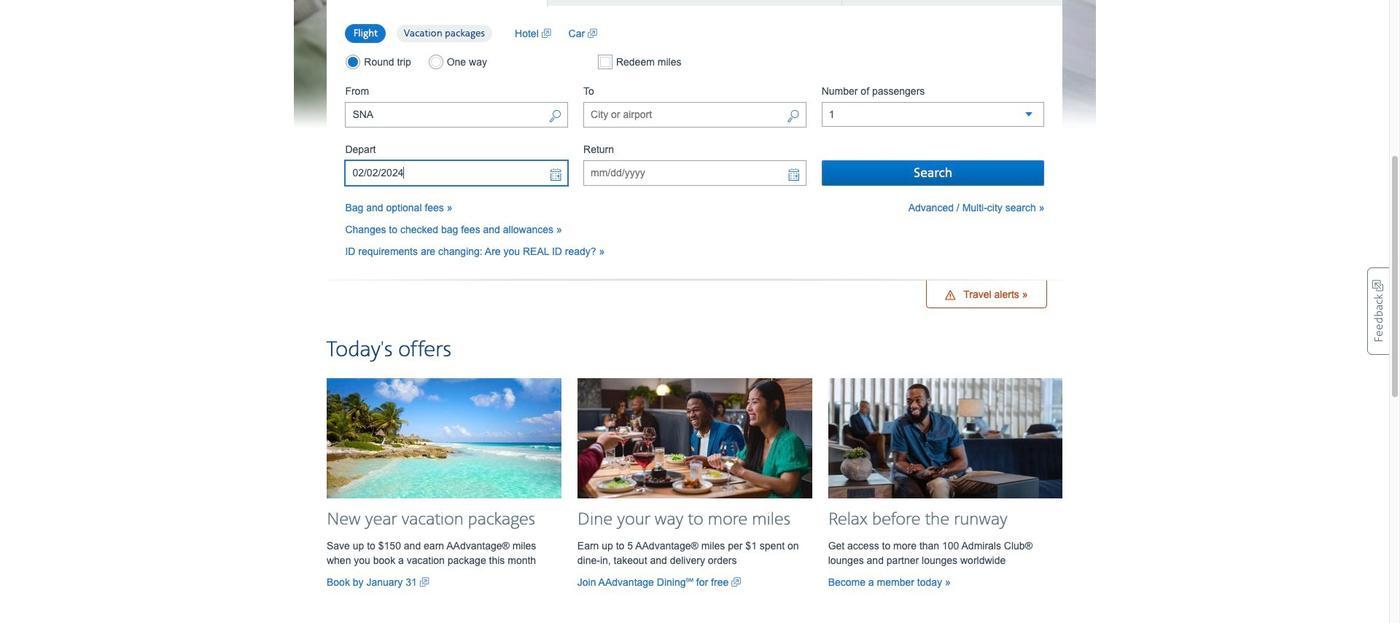 Task type: describe. For each thing, give the bounding box(es) containing it.
newpage image
[[588, 26, 597, 41]]

1 mm/dd/yyyy text field from the left
[[345, 160, 568, 186]]

leave feedback, opens external site in new window image
[[1367, 268, 1389, 355]]

1 horizontal spatial newpage image
[[542, 26, 551, 41]]

2 option group from the top
[[345, 54, 568, 69]]

2 tab from the left
[[548, 0, 842, 6]]

start the year with 1,000 bonus miles. shop online at 1,200+ stores by january 15. opens another site in a new window that may not meet accessibility guidelines. image
[[294, 0, 1096, 133]]

city or airport text field for first search icon from the right
[[583, 102, 806, 128]]

city or airport text field for 1st search icon from left
[[345, 102, 568, 128]]

2 mm/dd/yyyy text field from the left
[[583, 160, 806, 186]]

1 option group from the top
[[345, 23, 500, 44]]

3 tab from the left
[[842, 0, 1063, 6]]

0 horizontal spatial newpage image
[[420, 575, 429, 590]]



Task type: locate. For each thing, give the bounding box(es) containing it.
1 horizontal spatial search image
[[787, 109, 800, 125]]

2 search image from the left
[[787, 109, 800, 125]]

1 horizontal spatial city or airport text field
[[583, 102, 806, 128]]

0 horizontal spatial city or airport text field
[[345, 102, 568, 128]]

1 vertical spatial option group
[[345, 54, 568, 69]]

1 search image from the left
[[549, 109, 562, 125]]

City or airport text field
[[345, 102, 568, 128], [583, 102, 806, 128]]

tab
[[327, 0, 548, 6], [548, 0, 842, 6], [842, 0, 1063, 6]]

1 city or airport text field from the left
[[345, 102, 568, 128]]

0 horizontal spatial search image
[[549, 109, 562, 125]]

2 horizontal spatial newpage image
[[732, 575, 741, 590]]

option group
[[345, 23, 500, 44], [345, 54, 568, 69]]

1 horizontal spatial mm/dd/yyyy text field
[[583, 160, 806, 186]]

0 horizontal spatial mm/dd/yyyy text field
[[345, 160, 568, 186]]

0 vertical spatial option group
[[345, 23, 500, 44]]

mm/dd/yyyy text field
[[345, 160, 568, 186], [583, 160, 806, 186]]

1 tab from the left
[[327, 0, 548, 6]]

2 city or airport text field from the left
[[583, 102, 806, 128]]

None submit
[[822, 160, 1045, 186]]

search image
[[549, 109, 562, 125], [787, 109, 800, 125]]

tab list
[[327, 0, 1063, 6]]

newpage image
[[542, 26, 551, 41], [420, 575, 429, 590], [732, 575, 741, 590]]



Task type: vqa. For each thing, say whether or not it's contained in the screenshot.
search icon related to City or airport text box
yes



